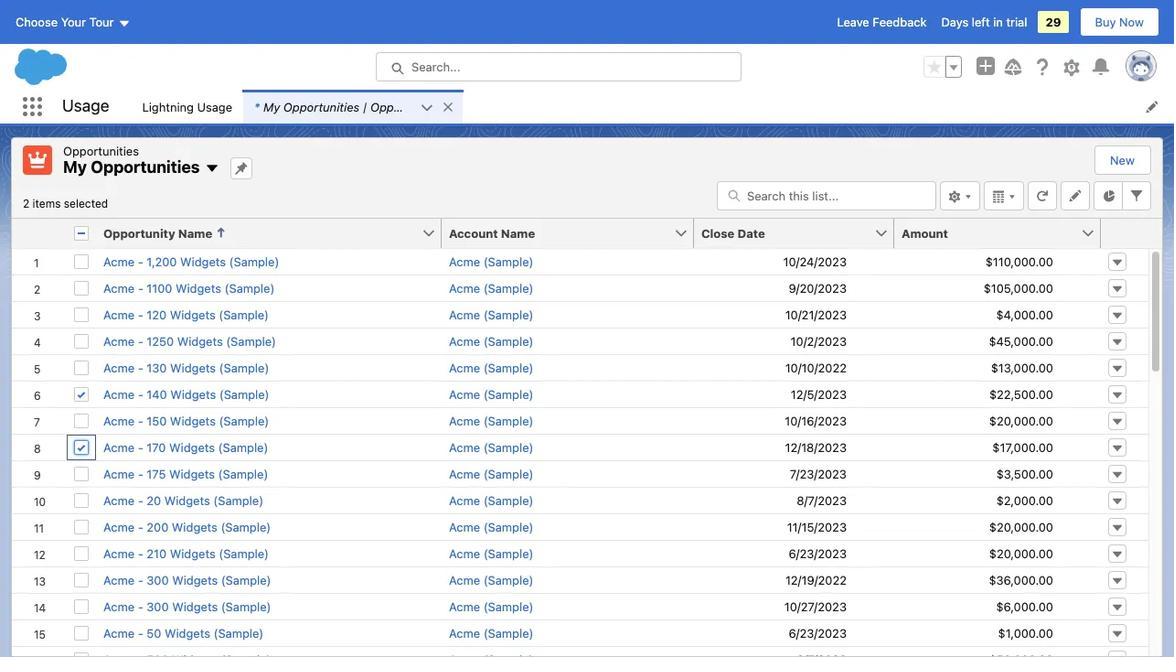 Task type: locate. For each thing, give the bounding box(es) containing it.
- down 'acme - 210 widgets (sample)' link
[[138, 572, 143, 587]]

acme for acme - 1,200 widgets (sample) link on the left of page
[[103, 254, 135, 269]]

9/20/2023
[[789, 280, 847, 295]]

acme for acme (sample) link corresponding to the acme - 120 widgets (sample) link
[[449, 307, 481, 322]]

3 acme (sample) link from the top
[[449, 307, 534, 322]]

0 horizontal spatial name
[[178, 226, 212, 240]]

item number image
[[12, 218, 67, 248]]

None search field
[[717, 181, 937, 210]]

14 - from the top
[[138, 599, 143, 614]]

acme for acme (sample) link related to acme - 150 widgets (sample) link
[[449, 413, 481, 428]]

widgets down acme - 150 widgets (sample) link
[[169, 440, 215, 454]]

2 acme - 300 widgets (sample) link from the top
[[103, 599, 271, 614]]

acme - 300 widgets (sample) link down 'acme - 210 widgets (sample)' link
[[103, 572, 271, 587]]

6/23/2023 down '10/27/2023'
[[789, 625, 847, 640]]

7 - from the top
[[138, 413, 143, 428]]

acme - 300 widgets (sample) link up acme - 50 widgets (sample) link
[[103, 599, 271, 614]]

0 vertical spatial 6/23/2023
[[789, 546, 847, 560]]

left
[[973, 15, 991, 29]]

7 acme (sample) from the top
[[449, 413, 534, 428]]

10/27/2023
[[785, 599, 847, 614]]

acme for 'acme - 210 widgets (sample)' link
[[103, 546, 135, 560]]

9 acme (sample) link from the top
[[449, 466, 534, 481]]

13 acme (sample) link from the top
[[449, 572, 534, 587]]

acme (sample) for acme (sample) link associated with the acme - 170 widgets (sample) link in the bottom left of the page
[[449, 440, 534, 454]]

2 acme (sample) from the top
[[449, 280, 534, 295]]

cell inside my opportunities grid
[[67, 218, 96, 248]]

widgets down 'acme - 200 widgets (sample)'
[[170, 546, 216, 560]]

acme for acme - 50 widgets (sample) link
[[103, 625, 135, 640]]

widgets up 'acme - 130 widgets (sample)' link
[[177, 334, 223, 348]]

- for acme - 1,200 widgets (sample) link on the left of page
[[138, 254, 143, 269]]

- left 130
[[138, 360, 143, 375]]

2 6/23/2023 from the top
[[789, 625, 847, 640]]

acme (sample) for acme - 140 widgets (sample) link's acme (sample) link
[[449, 387, 534, 401]]

list item containing *
[[243, 90, 463, 124]]

cell
[[67, 218, 96, 248]]

300 down 210
[[147, 572, 169, 587]]

6 acme (sample) from the top
[[449, 387, 534, 401]]

7 acme (sample) link from the top
[[449, 413, 534, 428]]

acme - 1250 widgets (sample) link
[[103, 334, 276, 348]]

1 - from the top
[[138, 254, 143, 269]]

widgets right 50 at the left bottom of the page
[[165, 625, 210, 640]]

2 300 from the top
[[147, 599, 169, 614]]

$20,000.00
[[990, 413, 1054, 428], [990, 519, 1054, 534], [990, 546, 1054, 560]]

close date element
[[695, 218, 906, 248]]

6 - from the top
[[138, 387, 143, 401]]

12 - from the top
[[138, 546, 143, 560]]

2 vertical spatial $20,000.00
[[990, 546, 1054, 560]]

10 acme (sample) link from the top
[[449, 493, 534, 507]]

close
[[702, 226, 735, 240]]

account
[[449, 226, 498, 240]]

acme for acme - 140 widgets (sample) link's acme (sample) link
[[449, 387, 481, 401]]

- left 1,200
[[138, 254, 143, 269]]

leave feedback
[[838, 15, 927, 29]]

acme for "acme - 300 widgets (sample)" link associated with 12/19/2022
[[103, 572, 135, 587]]

acme
[[103, 254, 135, 269], [449, 254, 481, 269], [103, 280, 135, 295], [449, 280, 481, 295], [103, 307, 135, 322], [449, 307, 481, 322], [103, 334, 135, 348], [449, 334, 481, 348], [103, 360, 135, 375], [449, 360, 481, 375], [103, 387, 135, 401], [449, 387, 481, 401], [103, 413, 135, 428], [449, 413, 481, 428], [103, 440, 135, 454], [449, 440, 481, 454], [103, 466, 135, 481], [449, 466, 481, 481], [103, 493, 135, 507], [449, 493, 481, 507], [103, 519, 135, 534], [449, 519, 481, 534], [103, 546, 135, 560], [449, 546, 481, 560], [103, 572, 135, 587], [449, 572, 481, 587], [103, 599, 135, 614], [449, 599, 481, 614], [103, 625, 135, 640], [449, 625, 481, 640]]

- left 175 at the left bottom
[[138, 466, 143, 481]]

acme - 300 widgets (sample)
[[103, 572, 271, 587], [103, 599, 271, 614]]

- left 210
[[138, 546, 143, 560]]

widgets for acme - 200 widgets (sample) link
[[172, 519, 218, 534]]

opportunities right the |
[[371, 99, 447, 114]]

days left in trial
[[942, 15, 1028, 29]]

acme (sample) link
[[449, 254, 534, 269], [449, 280, 534, 295], [449, 307, 534, 322], [449, 334, 534, 348], [449, 360, 534, 375], [449, 387, 534, 401], [449, 413, 534, 428], [449, 440, 534, 454], [449, 466, 534, 481], [449, 493, 534, 507], [449, 519, 534, 534], [449, 546, 534, 560], [449, 572, 534, 587], [449, 599, 534, 614], [449, 625, 534, 640]]

acme - 1250 widgets (sample)
[[103, 334, 276, 348]]

widgets for the acme - 120 widgets (sample) link
[[170, 307, 216, 322]]

widgets down acme - 170 widgets (sample)
[[169, 466, 215, 481]]

acme (sample) for acme (sample) link for acme - 175 widgets (sample) link
[[449, 466, 534, 481]]

acme (sample)
[[449, 254, 534, 269], [449, 280, 534, 295], [449, 307, 534, 322], [449, 334, 534, 348], [449, 360, 534, 375], [449, 387, 534, 401], [449, 413, 534, 428], [449, 440, 534, 454], [449, 466, 534, 481], [449, 493, 534, 507], [449, 519, 534, 534], [449, 546, 534, 560], [449, 572, 534, 587], [449, 599, 534, 614], [449, 625, 534, 640]]

acme - 1,200 widgets (sample) link
[[103, 254, 279, 269]]

10 - from the top
[[138, 493, 143, 507]]

widgets up 'acme - 210 widgets (sample)' link
[[172, 519, 218, 534]]

widgets down acme - 140 widgets (sample)
[[170, 413, 216, 428]]

acme for acme - 175 widgets (sample) link
[[103, 466, 135, 481]]

widgets
[[180, 254, 226, 269], [176, 280, 221, 295], [170, 307, 216, 322], [177, 334, 223, 348], [170, 360, 216, 375], [170, 387, 216, 401], [170, 413, 216, 428], [169, 440, 215, 454], [169, 466, 215, 481], [164, 493, 210, 507], [172, 519, 218, 534], [170, 546, 216, 560], [172, 572, 218, 587], [172, 599, 218, 614], [165, 625, 210, 640]]

lightning usage link
[[131, 90, 243, 124]]

opportunity name button
[[96, 218, 422, 248]]

1 vertical spatial 6/23/2023
[[789, 625, 847, 640]]

2 - from the top
[[138, 280, 143, 295]]

*
[[254, 99, 260, 114]]

$20,000.00 down $2,000.00
[[990, 519, 1054, 534]]

29
[[1046, 15, 1062, 29]]

widgets up the acme - 1100 widgets (sample)
[[180, 254, 226, 269]]

0 vertical spatial acme - 300 widgets (sample) link
[[103, 572, 271, 587]]

$20,000.00 for 11/15/2023
[[990, 519, 1054, 534]]

widgets down acme - 1,200 widgets (sample) link on the left of page
[[176, 280, 221, 295]]

widgets down the 'acme - 1250 widgets (sample)' link
[[170, 360, 216, 375]]

acme (sample) for acme - 1,200 widgets (sample) link on the left of page's acme (sample) link
[[449, 254, 534, 269]]

acme for the acme - 120 widgets (sample) link
[[103, 307, 135, 322]]

1 vertical spatial acme - 300 widgets (sample) link
[[103, 599, 271, 614]]

acme (sample) for acme (sample) link related to 'acme - 210 widgets (sample)' link
[[449, 546, 534, 560]]

1 $20,000.00 from the top
[[990, 413, 1054, 428]]

- left 120
[[138, 307, 143, 322]]

1 acme (sample) from the top
[[449, 254, 534, 269]]

6/23/2023 down 11/15/2023
[[789, 546, 847, 560]]

my opportunities grid
[[12, 218, 1149, 657]]

acme for acme (sample) link associated with the acme - 170 widgets (sample) link in the bottom left of the page
[[449, 440, 481, 454]]

300 up 50 at the left bottom of the page
[[147, 599, 169, 614]]

$36,000.00
[[990, 572, 1054, 587]]

list item
[[243, 90, 463, 124]]

acme - 200 widgets (sample) link
[[103, 519, 271, 534]]

6 acme (sample) link from the top
[[449, 387, 534, 401]]

2 acme - 300 widgets (sample) from the top
[[103, 599, 271, 614]]

- left 150
[[138, 413, 143, 428]]

4 acme (sample) from the top
[[449, 334, 534, 348]]

15 acme (sample) link from the top
[[449, 625, 534, 640]]

widgets for 'acme - 210 widgets (sample)' link
[[170, 546, 216, 560]]

- for acme - 175 widgets (sample) link
[[138, 466, 143, 481]]

acme - 300 widgets (sample) link for 12/19/2022
[[103, 572, 271, 587]]

- for acme - 140 widgets (sample) link
[[138, 387, 143, 401]]

widgets up 'acme - 200 widgets (sample)'
[[164, 493, 210, 507]]

items
[[33, 196, 61, 210]]

0 vertical spatial 300
[[147, 572, 169, 587]]

acme (sample) link for acme - 1,200 widgets (sample) link on the left of page
[[449, 254, 534, 269]]

new button
[[1096, 146, 1150, 174]]

140
[[147, 387, 167, 401]]

acme for acme - 1100 widgets (sample) link
[[103, 280, 135, 295]]

opportunities
[[284, 99, 360, 114], [371, 99, 447, 114], [63, 144, 139, 158], [91, 157, 200, 177]]

account name element
[[442, 218, 706, 248]]

12/19/2022
[[786, 572, 847, 587]]

5 - from the top
[[138, 360, 143, 375]]

acme - 20 widgets (sample)
[[103, 493, 264, 507]]

- left 50 at the left bottom of the page
[[138, 625, 143, 640]]

2 items selected
[[23, 196, 108, 210]]

acme - 300 widgets (sample) down 'acme - 210 widgets (sample)' link
[[103, 572, 271, 587]]

9 acme (sample) from the top
[[449, 466, 534, 481]]

- left 20
[[138, 493, 143, 507]]

acme (sample) link for 'acme - 130 widgets (sample)' link
[[449, 360, 534, 375]]

- left 170
[[138, 440, 143, 454]]

name up acme - 1,200 widgets (sample)
[[178, 226, 212, 240]]

6/23/2023 for $20,000.00
[[789, 546, 847, 560]]

$20,000.00 up $36,000.00
[[990, 546, 1054, 560]]

0 horizontal spatial my
[[63, 157, 87, 177]]

14 acme (sample) from the top
[[449, 599, 534, 614]]

$22,500.00
[[990, 387, 1054, 401]]

acme (sample) link for acme - 150 widgets (sample) link
[[449, 413, 534, 428]]

acme for the 'acme - 1250 widgets (sample)' link
[[103, 334, 135, 348]]

widgets up acme - 50 widgets (sample) link
[[172, 599, 218, 614]]

20
[[147, 493, 161, 507]]

opportunity name
[[103, 226, 212, 240]]

group
[[924, 56, 963, 78]]

acme for acme (sample) link related to acme - 1100 widgets (sample) link
[[449, 280, 481, 295]]

acme - 140 widgets (sample)
[[103, 387, 270, 401]]

usage
[[62, 96, 109, 116], [197, 99, 233, 114]]

- left 200
[[138, 519, 143, 534]]

choose your tour button
[[15, 7, 131, 37]]

1 300 from the top
[[147, 572, 169, 587]]

(sample)
[[229, 254, 279, 269], [484, 254, 534, 269], [225, 280, 275, 295], [484, 280, 534, 295], [219, 307, 269, 322], [484, 307, 534, 322], [226, 334, 276, 348], [484, 334, 534, 348], [219, 360, 269, 375], [484, 360, 534, 375], [219, 387, 270, 401], [484, 387, 534, 401], [219, 413, 269, 428], [484, 413, 534, 428], [218, 440, 268, 454], [484, 440, 534, 454], [218, 466, 268, 481], [484, 466, 534, 481], [214, 493, 264, 507], [484, 493, 534, 507], [221, 519, 271, 534], [484, 519, 534, 534], [219, 546, 269, 560], [484, 546, 534, 560], [221, 572, 271, 587], [484, 572, 534, 587], [221, 599, 271, 614], [484, 599, 534, 614], [214, 625, 264, 640], [484, 625, 534, 640]]

9 - from the top
[[138, 466, 143, 481]]

opportunities down lightning
[[91, 157, 200, 177]]

acme - 300 widgets (sample) up acme - 50 widgets (sample) link
[[103, 599, 271, 614]]

your
[[61, 15, 86, 29]]

acme for acme - 1,200 widgets (sample) link on the left of page's acme (sample) link
[[449, 254, 481, 269]]

- for the acme - 170 widgets (sample) link in the bottom left of the page
[[138, 440, 143, 454]]

widgets for acme - 1100 widgets (sample) link
[[176, 280, 221, 295]]

4 acme (sample) link from the top
[[449, 334, 534, 348]]

12 acme (sample) link from the top
[[449, 546, 534, 560]]

1 vertical spatial $20,000.00
[[990, 519, 1054, 534]]

0 vertical spatial acme - 300 widgets (sample)
[[103, 572, 271, 587]]

opportunities up selected
[[63, 144, 139, 158]]

Search My Opportunities list view. search field
[[717, 181, 937, 210]]

12/5/2023
[[791, 387, 847, 401]]

- up the acme - 50 widgets (sample)
[[138, 599, 143, 614]]

acme for 14th acme (sample) link from the top
[[449, 599, 481, 614]]

1 vertical spatial acme - 300 widgets (sample)
[[103, 599, 271, 614]]

$105,000.00
[[984, 280, 1054, 295]]

close date
[[702, 226, 766, 240]]

list containing lightning usage
[[131, 90, 1175, 124]]

5 acme (sample) from the top
[[449, 360, 534, 375]]

1 name from the left
[[178, 226, 212, 240]]

1,200
[[147, 254, 177, 269]]

13 - from the top
[[138, 572, 143, 587]]

2 $20,000.00 from the top
[[990, 519, 1054, 534]]

widgets up acme - 1250 widgets (sample) in the left bottom of the page
[[170, 307, 216, 322]]

13 acme (sample) from the top
[[449, 572, 534, 587]]

amount
[[902, 226, 949, 240]]

widgets for acme - 175 widgets (sample) link
[[169, 466, 215, 481]]

11 - from the top
[[138, 519, 143, 534]]

my opportunities status
[[23, 196, 108, 210]]

acme for acme - 140 widgets (sample) link
[[103, 387, 135, 401]]

15 acme (sample) from the top
[[449, 625, 534, 640]]

3 acme (sample) from the top
[[449, 307, 534, 322]]

acme (sample) for 14th acme (sample) link from the top
[[449, 599, 534, 614]]

1 6/23/2023 from the top
[[789, 546, 847, 560]]

name right "account"
[[501, 226, 535, 240]]

item number element
[[12, 218, 67, 248]]

tour
[[89, 15, 114, 29]]

list
[[131, 90, 1175, 124]]

$110,000.00
[[986, 254, 1054, 269]]

4 - from the top
[[138, 334, 143, 348]]

200
[[147, 519, 169, 534]]

8 - from the top
[[138, 440, 143, 454]]

acme for acme (sample) link for acme - 50 widgets (sample) link
[[449, 625, 481, 640]]

my up 2 items selected
[[63, 157, 87, 177]]

name
[[178, 226, 212, 240], [501, 226, 535, 240]]

acme for sixth acme (sample) link from the bottom of the my opportunities grid
[[449, 493, 481, 507]]

acme - 150 widgets (sample)
[[103, 413, 269, 428]]

8 acme (sample) from the top
[[449, 440, 534, 454]]

my right * on the top left of the page
[[264, 99, 280, 114]]

10/16/2023
[[785, 413, 847, 428]]

2 acme (sample) link from the top
[[449, 280, 534, 295]]

acme (sample) link for acme - 50 widgets (sample) link
[[449, 625, 534, 640]]

8 acme (sample) link from the top
[[449, 440, 534, 454]]

1 horizontal spatial name
[[501, 226, 535, 240]]

0 vertical spatial $20,000.00
[[990, 413, 1054, 428]]

- left 1100
[[138, 280, 143, 295]]

name for account name
[[501, 226, 535, 240]]

opportunity
[[103, 226, 175, 240]]

15 - from the top
[[138, 625, 143, 640]]

usage left * on the top left of the page
[[197, 99, 233, 114]]

- left the 140
[[138, 387, 143, 401]]

5 acme (sample) link from the top
[[449, 360, 534, 375]]

widgets down acme - 130 widgets (sample)
[[170, 387, 216, 401]]

acme (sample) link for acme - 140 widgets (sample) link
[[449, 387, 534, 401]]

10 acme (sample) from the top
[[449, 493, 534, 507]]

buy now button
[[1080, 7, 1160, 37]]

1 acme (sample) link from the top
[[449, 254, 534, 269]]

- left the 1250 on the left of the page
[[138, 334, 143, 348]]

widgets for acme - 140 widgets (sample) link
[[170, 387, 216, 401]]

widgets for the 'acme - 1250 widgets (sample)' link
[[177, 334, 223, 348]]

acme - 170 widgets (sample)
[[103, 440, 268, 454]]

usage up my opportunities
[[62, 96, 109, 116]]

1 vertical spatial 300
[[147, 599, 169, 614]]

new
[[1111, 153, 1136, 167]]

1 acme - 300 widgets (sample) link from the top
[[103, 572, 271, 587]]

300 for 10/27/2023
[[147, 599, 169, 614]]

acme - 20 widgets (sample) link
[[103, 493, 264, 507]]

11 acme (sample) from the top
[[449, 519, 534, 534]]

1 horizontal spatial my
[[264, 99, 280, 114]]

action element
[[1102, 218, 1149, 248]]

acme for acme (sample) link related to 'acme - 210 widgets (sample)' link
[[449, 546, 481, 560]]

acme for acme (sample) link corresponding to the 'acme - 1250 widgets (sample)' link
[[449, 334, 481, 348]]

2 name from the left
[[501, 226, 535, 240]]

-
[[138, 254, 143, 269], [138, 280, 143, 295], [138, 307, 143, 322], [138, 334, 143, 348], [138, 360, 143, 375], [138, 387, 143, 401], [138, 413, 143, 428], [138, 440, 143, 454], [138, 466, 143, 481], [138, 493, 143, 507], [138, 519, 143, 534], [138, 546, 143, 560], [138, 572, 143, 587], [138, 599, 143, 614], [138, 625, 143, 640]]

11 acme (sample) link from the top
[[449, 519, 534, 534]]

12 acme (sample) from the top
[[449, 546, 534, 560]]

amount element
[[895, 218, 1113, 248]]

acme - 120 widgets (sample) link
[[103, 307, 269, 322]]

$20,000.00 down $22,500.00
[[990, 413, 1054, 428]]

1 acme - 300 widgets (sample) from the top
[[103, 572, 271, 587]]

1100
[[147, 280, 172, 295]]

3 - from the top
[[138, 307, 143, 322]]



Task type: vqa. For each thing, say whether or not it's contained in the screenshot.


Task type: describe. For each thing, give the bounding box(es) containing it.
opportunities left the |
[[284, 99, 360, 114]]

acme (sample) for acme (sample) link related to acme - 150 widgets (sample) link
[[449, 413, 534, 428]]

acme - 150 widgets (sample) link
[[103, 413, 269, 428]]

acme for 10/27/2023's "acme - 300 widgets (sample)" link
[[103, 599, 135, 614]]

$3,500.00
[[997, 466, 1054, 481]]

acme - 1,200 widgets (sample)
[[103, 254, 279, 269]]

selected
[[64, 196, 108, 210]]

opportunity name element
[[96, 218, 453, 248]]

acme (sample) link for the 'acme - 1250 widgets (sample)' link
[[449, 334, 534, 348]]

14 acme (sample) link from the top
[[449, 599, 534, 614]]

days
[[942, 15, 969, 29]]

$2,000.00
[[997, 493, 1054, 507]]

leave
[[838, 15, 870, 29]]

acme (sample) link for acme - 200 widgets (sample) link
[[449, 519, 534, 534]]

acme - 1100 widgets (sample)
[[103, 280, 275, 295]]

acme - 140 widgets (sample) link
[[103, 387, 270, 401]]

175
[[147, 466, 166, 481]]

acme (sample) for sixth acme (sample) link from the bottom of the my opportunities grid
[[449, 493, 534, 507]]

lightning usage
[[142, 99, 233, 114]]

0 horizontal spatial usage
[[62, 96, 109, 116]]

amount button
[[895, 218, 1082, 248]]

10/10/2022
[[786, 360, 847, 375]]

buy
[[1096, 15, 1117, 29]]

acme (sample) for acme (sample) link corresponding to the acme - 120 widgets (sample) link
[[449, 307, 534, 322]]

widgets for the acme - 170 widgets (sample) link in the bottom left of the page
[[169, 440, 215, 454]]

acme - 120 widgets (sample)
[[103, 307, 269, 322]]

acme - 300 widgets (sample) for 10/27/2023
[[103, 599, 271, 614]]

- for acme - 20 widgets (sample) link
[[138, 493, 143, 507]]

widgets for acme - 20 widgets (sample) link
[[164, 493, 210, 507]]

leave feedback link
[[838, 15, 927, 29]]

- for acme - 50 widgets (sample) link
[[138, 625, 143, 640]]

name for opportunity name
[[178, 226, 212, 240]]

my opportunities
[[63, 157, 200, 177]]

action image
[[1102, 218, 1149, 248]]

10/21/2023
[[786, 307, 847, 322]]

acme - 130 widgets (sample) link
[[103, 360, 269, 375]]

* my opportunities | opportunities
[[254, 99, 447, 114]]

acme (sample) link for the acme - 120 widgets (sample) link
[[449, 307, 534, 322]]

acme for acme (sample) link for acme - 175 widgets (sample) link
[[449, 466, 481, 481]]

acme (sample) link for acme - 175 widgets (sample) link
[[449, 466, 534, 481]]

|
[[363, 99, 367, 114]]

acme (sample) for acme (sample) link corresponding to the 'acme - 1250 widgets (sample)' link
[[449, 334, 534, 348]]

acme for the acme - 170 widgets (sample) link in the bottom left of the page
[[103, 440, 135, 454]]

1 horizontal spatial usage
[[197, 99, 233, 114]]

- for acme - 1100 widgets (sample) link
[[138, 280, 143, 295]]

- for the acme - 120 widgets (sample) link
[[138, 307, 143, 322]]

acme - 50 widgets (sample) link
[[103, 625, 264, 640]]

close date button
[[695, 218, 875, 248]]

210
[[147, 546, 167, 560]]

acme - 300 widgets (sample) link for 10/27/2023
[[103, 599, 271, 614]]

$1,000.00
[[999, 625, 1054, 640]]

widgets down 'acme - 210 widgets (sample)' link
[[172, 572, 218, 587]]

150
[[147, 413, 167, 428]]

acme for acme - 20 widgets (sample) link
[[103, 493, 135, 507]]

acme (sample) link for the acme - 170 widgets (sample) link in the bottom left of the page
[[449, 440, 534, 454]]

none search field inside my opportunities|opportunities|list view element
[[717, 181, 937, 210]]

$13,000.00
[[992, 360, 1054, 375]]

50
[[147, 625, 161, 640]]

acme - 200 widgets (sample)
[[103, 519, 271, 534]]

now
[[1120, 15, 1145, 29]]

$6,000.00
[[997, 599, 1054, 614]]

acme - 210 widgets (sample) link
[[103, 546, 269, 560]]

account name button
[[442, 218, 674, 248]]

1 vertical spatial my
[[63, 157, 87, 177]]

widgets for 'acme - 130 widgets (sample)' link
[[170, 360, 216, 375]]

acme (sample) for acme - 200 widgets (sample) link's acme (sample) link
[[449, 519, 534, 534]]

1250
[[147, 334, 174, 348]]

130
[[147, 360, 167, 375]]

8/7/2023
[[797, 493, 847, 507]]

buy now
[[1096, 15, 1145, 29]]

10/24/2023
[[784, 254, 847, 269]]

$20,000.00 for 10/16/2023
[[990, 413, 1054, 428]]

acme for acme - 150 widgets (sample) link
[[103, 413, 135, 428]]

- for acme - 150 widgets (sample) link
[[138, 413, 143, 428]]

acme for acme - 200 widgets (sample) link
[[103, 519, 135, 534]]

lightning
[[142, 99, 194, 114]]

acme - 300 widgets (sample) for 12/19/2022
[[103, 572, 271, 587]]

choose
[[16, 15, 58, 29]]

in
[[994, 15, 1004, 29]]

120
[[147, 307, 167, 322]]

$45,000.00
[[990, 334, 1054, 348]]

12/18/2023
[[786, 440, 847, 454]]

acme for acme (sample) link related to 'acme - 130 widgets (sample)' link
[[449, 360, 481, 375]]

acme (sample) for acme (sample) link for acme - 50 widgets (sample) link
[[449, 625, 534, 640]]

10/2/2023
[[791, 334, 847, 348]]

search...
[[412, 59, 461, 74]]

acme - 175 widgets (sample)
[[103, 466, 268, 481]]

acme (sample) link for acme - 1100 widgets (sample) link
[[449, 280, 534, 295]]

- for acme - 200 widgets (sample) link
[[138, 519, 143, 534]]

$17,000.00
[[993, 440, 1054, 454]]

acme for 13th acme (sample) link from the top
[[449, 572, 481, 587]]

0 vertical spatial my
[[264, 99, 280, 114]]

3 $20,000.00 from the top
[[990, 546, 1054, 560]]

acme - 175 widgets (sample) link
[[103, 466, 268, 481]]

acme - 1100 widgets (sample) link
[[103, 280, 275, 295]]

300 for 12/19/2022
[[147, 572, 169, 587]]

acme for acme - 200 widgets (sample) link's acme (sample) link
[[449, 519, 481, 534]]

text default image
[[442, 100, 455, 113]]

7/23/2023
[[790, 466, 847, 481]]

acme (sample) for acme (sample) link related to 'acme - 130 widgets (sample)' link
[[449, 360, 534, 375]]

widgets for acme - 150 widgets (sample) link
[[170, 413, 216, 428]]

11/15/2023
[[788, 519, 847, 534]]

widgets for acme - 50 widgets (sample) link
[[165, 625, 210, 640]]

choose your tour
[[16, 15, 114, 29]]

2
[[23, 196, 30, 210]]

account name
[[449, 226, 535, 240]]

acme (sample) link for 'acme - 210 widgets (sample)' link
[[449, 546, 534, 560]]

acme (sample) for 13th acme (sample) link from the top
[[449, 572, 534, 587]]

acme - 50 widgets (sample)
[[103, 625, 264, 640]]

search... button
[[376, 52, 742, 81]]

acme - 210 widgets (sample)
[[103, 546, 269, 560]]

- for 'acme - 130 widgets (sample)' link
[[138, 360, 143, 375]]

acme for 'acme - 130 widgets (sample)' link
[[103, 360, 135, 375]]

trial
[[1007, 15, 1028, 29]]

170
[[147, 440, 166, 454]]

my opportunities|opportunities|list view element
[[11, 137, 1164, 657]]

- for 'acme - 210 widgets (sample)' link
[[138, 546, 143, 560]]

acme - 130 widgets (sample)
[[103, 360, 269, 375]]

acme (sample) for acme (sample) link related to acme - 1100 widgets (sample) link
[[449, 280, 534, 295]]

widgets for acme - 1,200 widgets (sample) link on the left of page
[[180, 254, 226, 269]]

feedback
[[873, 15, 927, 29]]

- for the 'acme - 1250 widgets (sample)' link
[[138, 334, 143, 348]]

6/23/2023 for $1,000.00
[[789, 625, 847, 640]]

$4,000.00
[[997, 307, 1054, 322]]



